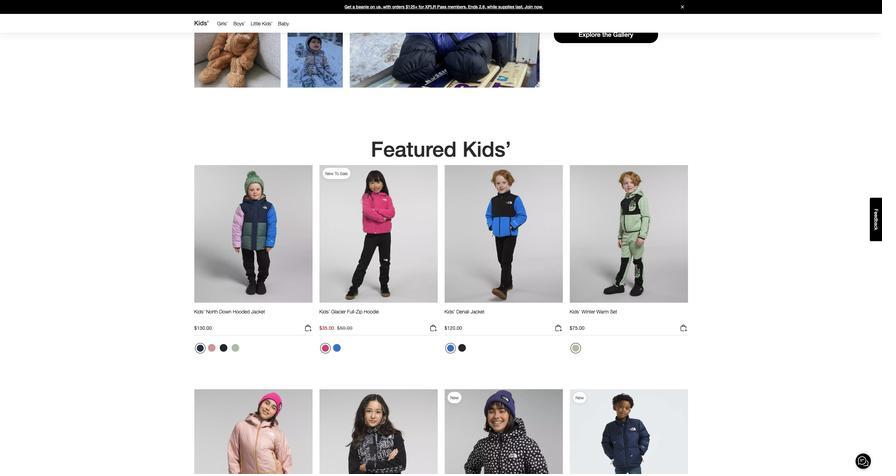 Task type: describe. For each thing, give the bounding box(es) containing it.
north
[[206, 309, 218, 315]]

sale
[[340, 171, 348, 176]]

with
[[383, 5, 391, 9]]

kids' north down hooded jacket
[[194, 309, 265, 315]]

kids' winter warm set button
[[570, 309, 617, 321]]

mr. pink image
[[322, 345, 329, 352]]

kids' for kids' denali jacket
[[444, 309, 455, 315]]

kids' for kids' glacier full-zip hoodie
[[319, 309, 330, 315]]

pass
[[437, 5, 447, 9]]

hoodie
[[364, 309, 379, 315]]

k
[[873, 228, 879, 230]]

4165450275 image
[[194, 1, 281, 88]]

us,
[[376, 5, 382, 9]]

$75.00 button
[[570, 324, 688, 335]]

kids' for kids' winter warm set
[[570, 309, 580, 315]]

new for "kids' 1996 retro nuptse jacket" image
[[576, 395, 584, 400]]

4164813125 image
[[350, 0, 540, 88]]

0 horizontal spatial new
[[325, 171, 333, 176]]

shady rose image
[[208, 344, 215, 352]]

explore the gallery
[[579, 31, 633, 38]]

f e e d b a c k button
[[870, 198, 882, 241]]

2 e from the top
[[873, 214, 879, 217]]

jacket inside kids' north down hooded jacket button
[[251, 309, 265, 315]]

kids' glacier full-zip hoodie
[[319, 309, 379, 315]]

look for 4165450275 image
[[243, 51, 253, 57]]

$75.00
[[570, 325, 585, 331]]

girls' reversible north down hooded jacket image
[[444, 389, 563, 474]]

girls' button
[[214, 19, 231, 28]]

boys' button
[[231, 19, 248, 28]]

kids' denali jacket button
[[444, 309, 484, 321]]

misty sage image for misty sage radio
[[231, 344, 239, 352]]

supplies
[[498, 5, 514, 9]]

little kids'
[[251, 21, 273, 26]]

$35.00
[[319, 325, 334, 331]]

shop for 4165450275 image
[[222, 51, 234, 57]]

add your photo button
[[554, 4, 658, 21]]

$choose color$ option group for hooded
[[194, 342, 241, 356]]

members.
[[448, 5, 467, 9]]

zip
[[356, 309, 362, 315]]

down
[[219, 309, 231, 315]]

to
[[335, 171, 339, 176]]

now.
[[534, 5, 543, 9]]

on
[[370, 5, 375, 9]]

warm
[[596, 309, 609, 315]]

shop the look button for 4165450275 image
[[216, 47, 259, 61]]

shop for 4164813134 image
[[300, 64, 311, 69]]

little kids' button
[[248, 19, 275, 28]]

$130.00 button
[[194, 324, 312, 335]]

0 vertical spatial a
[[353, 5, 355, 9]]

kids' for little kids'
[[262, 21, 273, 26]]

gallery
[[613, 31, 633, 38]]

tnf black image
[[220, 344, 227, 352]]

the for 4165450275 image
[[235, 51, 242, 57]]

$125+
[[406, 5, 418, 9]]

baby button
[[275, 19, 292, 28]]

denali
[[456, 309, 469, 315]]

kids' glacier full-zip hoodie button
[[319, 309, 379, 321]]

shop the look for shop the look button for 4164813134 image
[[300, 64, 331, 69]]

2.6,
[[479, 5, 486, 9]]

kids' north down hooded jacket button
[[194, 309, 265, 321]]

girls' freedom insulated jacket image
[[194, 389, 312, 474]]

1 horizontal spatial optic blue radio
[[445, 343, 456, 354]]

1 horizontal spatial optic blue image
[[447, 345, 454, 352]]

kids' north down hooded jacket image
[[194, 165, 312, 303]]

f
[[873, 209, 879, 212]]

Misty Sage radio
[[570, 343, 581, 354]]

$50.00
[[337, 325, 352, 331]]

$120.00 button
[[444, 324, 563, 335]]



Task type: vqa. For each thing, say whether or not it's contained in the screenshot.
the left Shop the look
yes



Task type: locate. For each thing, give the bounding box(es) containing it.
a
[[353, 5, 355, 9], [873, 223, 879, 225]]

a up k at the top right of page
[[873, 223, 879, 225]]

$130.00
[[194, 325, 212, 331]]

0 horizontal spatial misty sage image
[[231, 344, 239, 352]]

Shady Rose radio
[[206, 342, 217, 354]]

0 horizontal spatial the
[[235, 51, 242, 57]]

little
[[251, 21, 261, 26]]

the inside "link"
[[602, 31, 611, 38]]

3 kids' from the left
[[444, 309, 455, 315]]

a right the get
[[353, 5, 355, 9]]

kids' winter warm set image
[[570, 165, 688, 303]]

0 vertical spatial the
[[602, 31, 611, 38]]

Optic Blue radio
[[331, 342, 342, 354], [445, 343, 456, 354]]

shop the look
[[222, 51, 253, 57], [300, 64, 331, 69]]

2 vertical spatial the
[[313, 64, 320, 69]]

kids' left "north"
[[194, 309, 205, 315]]

misty sage image inside option
[[572, 345, 579, 352]]

0 horizontal spatial shop the look button
[[216, 47, 259, 61]]

2 horizontal spatial new
[[576, 395, 584, 400]]

the
[[602, 31, 611, 38], [235, 51, 242, 57], [313, 64, 320, 69]]

Summit Navy radio
[[195, 343, 205, 354]]

optic blue image left tnf black icon
[[447, 345, 454, 352]]

kids' glacier full-zip hoodie image
[[319, 165, 438, 303]]

kids' left winter
[[570, 309, 580, 315]]

1 horizontal spatial shop the look
[[300, 64, 331, 69]]

b
[[873, 220, 879, 223]]

4164813159 image
[[288, 0, 343, 25]]

jacket
[[251, 309, 265, 315], [471, 309, 484, 315]]

2 horizontal spatial $choose color$ option group
[[444, 342, 468, 356]]

full-
[[347, 309, 356, 315]]

0 horizontal spatial optic blue radio
[[331, 342, 342, 354]]

kids' for kids' north down hooded jacket
[[194, 309, 205, 315]]

close image
[[678, 5, 687, 9]]

1 horizontal spatial kids'
[[262, 21, 273, 26]]

explore the gallery link
[[554, 27, 658, 43]]

kids' winter warm set
[[570, 309, 617, 315]]

0 horizontal spatial kids'
[[194, 19, 209, 27]]

4164813134 image
[[288, 32, 343, 88]]

kids' left denali
[[444, 309, 455, 315]]

0 horizontal spatial $choose color$ option group
[[194, 342, 241, 356]]

1 horizontal spatial misty sage image
[[572, 345, 579, 352]]

2 horizontal spatial kids'
[[462, 137, 511, 161]]

new
[[325, 171, 333, 176], [450, 395, 459, 400], [576, 395, 584, 400]]

add
[[583, 9, 595, 16]]

set
[[610, 309, 617, 315]]

e up b
[[873, 214, 879, 217]]

4 kids' from the left
[[570, 309, 580, 315]]

misty sage image inside radio
[[231, 344, 239, 352]]

e
[[873, 212, 879, 214], [873, 214, 879, 217]]

boys'
[[233, 21, 245, 26]]

look
[[243, 51, 253, 57], [321, 64, 331, 69]]

kids' denali jacket image
[[444, 165, 563, 303]]

1 vertical spatial the
[[235, 51, 242, 57]]

TNF Black radio
[[218, 342, 229, 354]]

shop the look for shop the look button corresponding to 4165450275 image
[[222, 51, 253, 57]]

1 jacket from the left
[[251, 309, 265, 315]]

beanie
[[356, 5, 369, 9]]

kids' inside kids' north down hooded jacket button
[[194, 309, 205, 315]]

optic blue radio right mr. pink 'icon' on the bottom left of the page
[[331, 342, 342, 354]]

1 vertical spatial @thenorthface
[[293, 49, 338, 57]]

featured
[[371, 137, 457, 161]]

kids' left 'glacier' at the bottom of page
[[319, 309, 330, 315]]

@thenorthface
[[215, 30, 260, 37], [293, 49, 338, 57]]

get a beanie on us, with orders $125+ for xplr pass members. ends 2.6, while supplies last. join now. link
[[0, 0, 882, 14]]

look for 4164813134 image
[[321, 64, 331, 69]]

f e e d b a c k
[[873, 209, 879, 230]]

new to sale
[[325, 171, 348, 176]]

big kids' denali jacket image
[[319, 389, 438, 474]]

e up "d"
[[873, 212, 879, 214]]

your
[[597, 9, 610, 16]]

shop the look button for 4164813134 image
[[294, 61, 336, 72]]

1 kids' from the left
[[194, 309, 205, 315]]

ends
[[468, 5, 478, 9]]

last.
[[516, 5, 524, 9]]

the for 4164813134 image
[[313, 64, 320, 69]]

glacier
[[331, 309, 346, 315]]

0 horizontal spatial look
[[243, 51, 253, 57]]

2 $choose color$ option group from the left
[[319, 342, 343, 356]]

1 horizontal spatial the
[[313, 64, 320, 69]]

jacket right denali
[[471, 309, 484, 315]]

Mr. Pink radio
[[320, 343, 330, 354]]

summit navy image
[[197, 345, 204, 352]]

misty sage image down $75.00
[[572, 345, 579, 352]]

jacket right hooded
[[251, 309, 265, 315]]

jacket inside kids' denali jacket button
[[471, 309, 484, 315]]

1 horizontal spatial look
[[321, 64, 331, 69]]

$120.00
[[444, 325, 462, 331]]

kids'
[[194, 19, 209, 27], [262, 21, 273, 26], [462, 137, 511, 161]]

$choose color$ option group
[[194, 342, 241, 356], [319, 342, 343, 356], [444, 342, 468, 356]]

1 vertical spatial shop
[[300, 64, 311, 69]]

1 horizontal spatial shop the look button
[[294, 61, 336, 72]]

get a beanie on us, with orders $125+ for xplr pass members. ends 2.6, while supplies last. join now.
[[345, 5, 543, 9]]

misty sage image right tnf black option
[[231, 344, 239, 352]]

TNF Black radio
[[456, 342, 467, 354]]

$choose color$ option group for zip
[[319, 342, 343, 356]]

a inside button
[[873, 223, 879, 225]]

optic blue image right mr. pink 'icon' on the bottom left of the page
[[333, 344, 341, 352]]

kids' inside kids' winter warm set button
[[570, 309, 580, 315]]

girls'
[[217, 21, 228, 26]]

0 horizontal spatial optic blue image
[[333, 344, 341, 352]]

explore
[[579, 31, 600, 38]]

optic blue radio left tnf black icon
[[445, 343, 456, 354]]

kids'
[[194, 309, 205, 315], [319, 309, 330, 315], [444, 309, 455, 315], [570, 309, 580, 315]]

kids' denali jacket
[[444, 309, 484, 315]]

kids' inside button
[[262, 21, 273, 26]]

1 vertical spatial a
[[873, 223, 879, 225]]

2 horizontal spatial the
[[602, 31, 611, 38]]

kids' 1996 retro nuptse jacket image
[[570, 389, 688, 474]]

add your photo
[[583, 9, 628, 16]]

shop the look button
[[216, 47, 259, 61], [294, 61, 336, 72]]

1 horizontal spatial $choose color$ option group
[[319, 342, 343, 356]]

@thenorthface for shop the look button for 4164813134 image
[[293, 49, 338, 57]]

baby
[[278, 21, 289, 26]]

xplr
[[425, 5, 436, 9]]

0 vertical spatial shop the look
[[222, 51, 253, 57]]

1 e from the top
[[873, 212, 879, 214]]

featured kids'
[[371, 137, 511, 161]]

1 horizontal spatial jacket
[[471, 309, 484, 315]]

get
[[345, 5, 351, 9]]

0 vertical spatial @thenorthface
[[215, 30, 260, 37]]

kids' inside kids' denali jacket button
[[444, 309, 455, 315]]

1 horizontal spatial @thenorthface
[[293, 49, 338, 57]]

kids' for featured kids'
[[462, 137, 511, 161]]

0 horizontal spatial shop
[[222, 51, 234, 57]]

d
[[873, 217, 879, 220]]

2 kids' from the left
[[319, 309, 330, 315]]

1 $choose color$ option group from the left
[[194, 342, 241, 356]]

for
[[419, 5, 424, 9]]

Misty Sage radio
[[230, 342, 241, 354]]

optic blue image
[[333, 344, 341, 352], [447, 345, 454, 352]]

join
[[525, 5, 533, 9]]

misty sage image for misty sage option
[[572, 345, 579, 352]]

tnf black image
[[458, 344, 466, 352]]

kids' inside kids' glacier full-zip hoodie button
[[319, 309, 330, 315]]

orders
[[392, 5, 405, 9]]

0 horizontal spatial a
[[353, 5, 355, 9]]

1 vertical spatial shop the look
[[300, 64, 331, 69]]

0 vertical spatial look
[[243, 51, 253, 57]]

0 horizontal spatial jacket
[[251, 309, 265, 315]]

1 horizontal spatial shop
[[300, 64, 311, 69]]

1 horizontal spatial new
[[450, 395, 459, 400]]

0 vertical spatial shop
[[222, 51, 234, 57]]

while
[[487, 5, 497, 9]]

c
[[873, 225, 879, 228]]

@thenorthface for shop the look button corresponding to 4165450275 image
[[215, 30, 260, 37]]

1 vertical spatial look
[[321, 64, 331, 69]]

1 horizontal spatial a
[[873, 223, 879, 225]]

shop
[[222, 51, 234, 57], [300, 64, 311, 69]]

winter
[[582, 309, 595, 315]]

photo
[[611, 9, 628, 16]]

3 $choose color$ option group from the left
[[444, 342, 468, 356]]

2 jacket from the left
[[471, 309, 484, 315]]

new for girls' reversible north down hooded jacket image
[[450, 395, 459, 400]]

0 horizontal spatial @thenorthface
[[215, 30, 260, 37]]

0 horizontal spatial shop the look
[[222, 51, 253, 57]]

hooded
[[233, 309, 250, 315]]

misty sage image
[[231, 344, 239, 352], [572, 345, 579, 352]]



